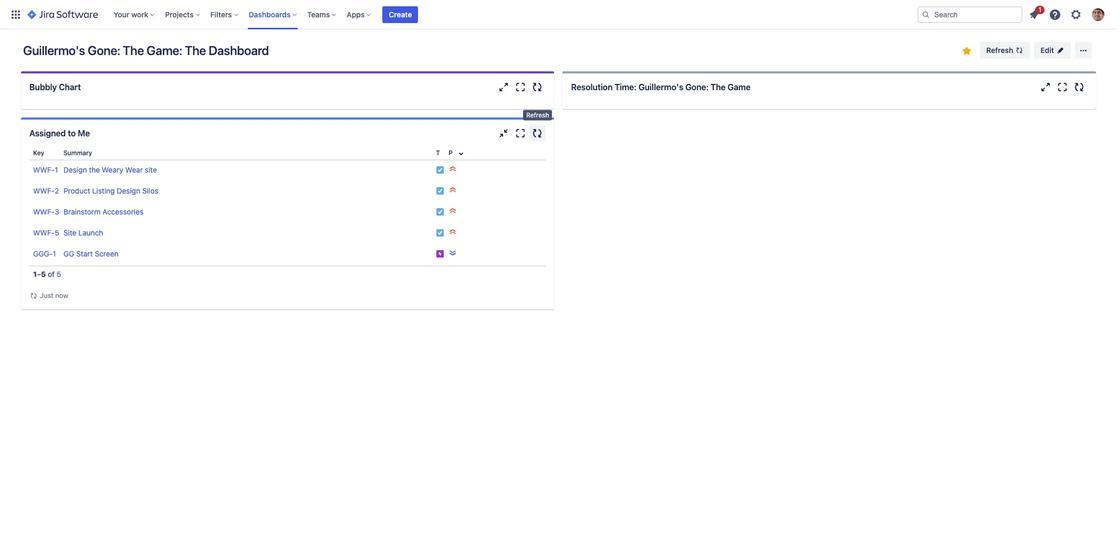 Task type: vqa. For each thing, say whether or not it's contained in the screenshot.
Templates to the bottom
no



Task type: describe. For each thing, give the bounding box(es) containing it.
refresh tooltip
[[523, 110, 552, 121]]

launch
[[78, 229, 103, 237]]

wear
[[125, 166, 143, 174]]

banner containing your work
[[0, 0, 1118, 29]]

Search field
[[918, 6, 1023, 23]]

wwf-3 brainstorm accessories
[[33, 208, 143, 216]]

primary element
[[6, 0, 918, 29]]

site launch link
[[63, 229, 103, 237]]

your work
[[114, 10, 148, 19]]

resolution time: guillermo's gone: the game
[[571, 82, 751, 92]]

your profile and settings image
[[1092, 8, 1105, 21]]

appswitcher icon image
[[9, 8, 22, 21]]

site
[[145, 166, 157, 174]]

1 vertical spatial gone:
[[686, 82, 709, 92]]

wwf-2 link
[[33, 187, 59, 195]]

t
[[436, 149, 440, 157]]

dashboards button
[[246, 6, 301, 23]]

projects
[[165, 10, 194, 19]]

1 up 2
[[55, 166, 58, 174]]

game:
[[147, 43, 182, 58]]

edit icon image
[[1057, 46, 1065, 55]]

notifications image
[[1028, 8, 1041, 21]]

assigned to me
[[29, 129, 90, 138]]

1 horizontal spatial design
[[117, 187, 140, 195]]

refresh button
[[980, 42, 1030, 59]]

just now
[[40, 292, 68, 300]]

your
[[114, 10, 129, 19]]

listing
[[92, 187, 115, 195]]

wwf- for 3
[[33, 208, 55, 216]]

p
[[449, 149, 453, 157]]

work
[[131, 10, 148, 19]]

wwf-5 site launch
[[33, 229, 103, 237]]

ggg-
[[33, 250, 53, 258]]

edit
[[1041, 46, 1054, 55]]

0 horizontal spatial design
[[63, 166, 87, 174]]

assigned
[[29, 129, 66, 138]]

the for resolution
[[711, 82, 726, 92]]

wwf-1 link
[[33, 166, 58, 174]]

game
[[728, 82, 751, 92]]

minimize assigned to me image
[[498, 127, 510, 140]]

of
[[48, 270, 55, 279]]

an arrow curved in a circular way on the button that refreshes the dashboard image
[[29, 292, 38, 300]]

teams
[[307, 10, 330, 19]]

expand bubbly chart image
[[498, 81, 510, 94]]

maximize bubbly chart image
[[515, 81, 527, 94]]

1 – 5 of 5
[[33, 270, 61, 279]]

now
[[55, 292, 68, 300]]

just
[[40, 292, 53, 300]]

–
[[37, 270, 41, 279]]

wwf-1
[[33, 166, 58, 174]]

1 left gg
[[53, 250, 56, 258]]

star guillermo's gone: the game: the dashboard image
[[961, 45, 974, 57]]

projects button
[[162, 6, 204, 23]]

1 task image from the top
[[436, 166, 445, 174]]

wwf-2 product listing design silos
[[33, 187, 158, 195]]

5 right of
[[57, 270, 61, 279]]

brainstorm accessories link
[[63, 208, 143, 216]]

create
[[389, 10, 412, 19]]

design the weary wear site link
[[63, 166, 157, 174]]

refresh assigned to me image
[[531, 127, 544, 140]]

guillermo's gone: the game: the dashboard
[[23, 43, 269, 58]]

2
[[55, 187, 59, 195]]

your work button
[[110, 6, 159, 23]]

bubbly
[[29, 82, 57, 92]]

edit link
[[1035, 42, 1071, 59]]

weary
[[102, 166, 123, 174]]

3
[[55, 208, 59, 216]]

highest image for brainstorm accessories
[[449, 207, 457, 215]]

the for guillermo's
[[185, 43, 206, 58]]

me
[[78, 129, 90, 138]]

wwf-5 link
[[33, 229, 59, 237]]

1 left of
[[33, 270, 37, 279]]

ggg-1
[[33, 250, 56, 258]]

more dashboard actions image
[[1078, 44, 1090, 57]]

gg
[[63, 250, 74, 258]]

settings image
[[1070, 8, 1083, 21]]

bubbly chart
[[29, 82, 81, 92]]

epic image
[[436, 250, 445, 258]]



Task type: locate. For each thing, give the bounding box(es) containing it.
design down summary at the top of page
[[63, 166, 87, 174]]

start
[[76, 250, 93, 258]]

wwf- up "ggg-1" link
[[33, 229, 55, 237]]

wwf- down key
[[33, 166, 55, 174]]

2 vertical spatial highest image
[[449, 228, 457, 236]]

refresh bubbly chart image
[[531, 81, 544, 94]]

refresh up 'refresh assigned to me' 'icon'
[[526, 111, 549, 119]]

1 vertical spatial refresh
[[526, 111, 549, 119]]

task image for wwf-2 product listing design silos
[[436, 187, 445, 195]]

highest image
[[449, 165, 457, 173]]

5
[[55, 229, 59, 237], [41, 270, 46, 279], [57, 270, 61, 279]]

wwf- for 1
[[33, 166, 55, 174]]

2 wwf- from the top
[[33, 187, 55, 195]]

3 wwf- from the top
[[33, 208, 55, 216]]

site
[[63, 229, 76, 237]]

refresh inside tooltip
[[526, 111, 549, 119]]

refresh
[[987, 46, 1014, 55], [526, 111, 549, 119]]

apps
[[347, 10, 365, 19]]

task image for wwf-5 site launch
[[436, 229, 445, 237]]

5 link
[[57, 270, 61, 279]]

lowest image
[[449, 249, 457, 257]]

0 horizontal spatial gone:
[[88, 43, 120, 58]]

refresh left refresh image
[[987, 46, 1014, 55]]

highest image for product listing design silos
[[449, 186, 457, 194]]

0 vertical spatial refresh
[[987, 46, 1014, 55]]

design
[[63, 166, 87, 174], [117, 187, 140, 195]]

4 wwf- from the top
[[33, 229, 55, 237]]

0 vertical spatial guillermo's
[[23, 43, 85, 58]]

search image
[[922, 10, 930, 19]]

highest image for site launch
[[449, 228, 457, 236]]

gone: down your
[[88, 43, 120, 58]]

summary
[[63, 149, 92, 157]]

apps button
[[344, 6, 375, 23]]

1 horizontal spatial the
[[185, 43, 206, 58]]

screen
[[95, 250, 119, 258]]

expand resolution time: guillermo's gone: the game image
[[1040, 81, 1052, 94]]

guillermo's
[[23, 43, 85, 58], [639, 82, 684, 92]]

accessories
[[102, 208, 143, 216]]

filters
[[210, 10, 232, 19]]

highest image up lowest icon
[[449, 228, 457, 236]]

2 vertical spatial task image
[[436, 229, 445, 237]]

filters button
[[207, 6, 243, 23]]

wwf-
[[33, 166, 55, 174], [33, 187, 55, 195], [33, 208, 55, 216], [33, 229, 55, 237]]

gg start screen link
[[63, 250, 119, 258]]

1 vertical spatial highest image
[[449, 207, 457, 215]]

the left game: on the left of page
[[123, 43, 144, 58]]

teams button
[[304, 6, 341, 23]]

gone:
[[88, 43, 120, 58], [686, 82, 709, 92]]

gg start screen
[[63, 250, 119, 258]]

wwf- for 5
[[33, 229, 55, 237]]

maximize assigned to me image
[[515, 127, 527, 140]]

highest image down highest icon at the left top of the page
[[449, 186, 457, 194]]

1 vertical spatial design
[[117, 187, 140, 195]]

jira software image
[[27, 8, 98, 21], [27, 8, 98, 21]]

5 left site
[[55, 229, 59, 237]]

wwf- down wwf-2 link
[[33, 208, 55, 216]]

2 task image from the top
[[436, 187, 445, 195]]

highest image right task image at the left of page
[[449, 207, 457, 215]]

product
[[63, 187, 90, 195]]

ggg-1 link
[[33, 250, 56, 258]]

refresh resolution time: guillermo's gone: the game image
[[1073, 81, 1086, 94]]

0 horizontal spatial guillermo's
[[23, 43, 85, 58]]

brainstorm
[[63, 208, 101, 216]]

task image left highest icon at the left top of the page
[[436, 166, 445, 174]]

1
[[1039, 6, 1042, 13], [55, 166, 58, 174], [53, 250, 56, 258], [33, 270, 37, 279]]

1 inside banner
[[1039, 6, 1042, 13]]

refresh inside button
[[987, 46, 1014, 55]]

highest image
[[449, 186, 457, 194], [449, 207, 457, 215], [449, 228, 457, 236]]

2 highest image from the top
[[449, 207, 457, 215]]

wwf-3 link
[[33, 208, 59, 216]]

resolution
[[571, 82, 613, 92]]

key
[[33, 149, 44, 157]]

the left game
[[711, 82, 726, 92]]

create button
[[383, 6, 418, 23]]

guillermo's right the time:
[[639, 82, 684, 92]]

1 left the help image
[[1039, 6, 1042, 13]]

the
[[89, 166, 100, 174]]

1 horizontal spatial guillermo's
[[639, 82, 684, 92]]

task image up task image at the left of page
[[436, 187, 445, 195]]

gone: left game
[[686, 82, 709, 92]]

3 task image from the top
[[436, 229, 445, 237]]

banner
[[0, 0, 1118, 29]]

chart
[[59, 82, 81, 92]]

0 horizontal spatial the
[[123, 43, 144, 58]]

1 vertical spatial task image
[[436, 187, 445, 195]]

the right game: on the left of page
[[185, 43, 206, 58]]

3 highest image from the top
[[449, 228, 457, 236]]

1 horizontal spatial gone:
[[686, 82, 709, 92]]

design the weary wear site
[[63, 166, 157, 174]]

0 horizontal spatial refresh
[[526, 111, 549, 119]]

task image up epic icon
[[436, 229, 445, 237]]

1 horizontal spatial refresh
[[987, 46, 1014, 55]]

5 left of
[[41, 270, 46, 279]]

task image
[[436, 208, 445, 216]]

refresh image
[[1016, 46, 1024, 55]]

0 vertical spatial design
[[63, 166, 87, 174]]

task image
[[436, 166, 445, 174], [436, 187, 445, 195], [436, 229, 445, 237]]

1 vertical spatial guillermo's
[[639, 82, 684, 92]]

guillermo's up the bubbly chart
[[23, 43, 85, 58]]

time:
[[615, 82, 637, 92]]

0 vertical spatial gone:
[[88, 43, 120, 58]]

assigned to me region
[[29, 147, 546, 301]]

1 highest image from the top
[[449, 186, 457, 194]]

the
[[123, 43, 144, 58], [185, 43, 206, 58], [711, 82, 726, 92]]

dashboard
[[209, 43, 269, 58]]

maximize resolution time: guillermo's gone: the game image
[[1057, 81, 1069, 94]]

0 vertical spatial task image
[[436, 166, 445, 174]]

to
[[68, 129, 76, 138]]

silos
[[142, 187, 158, 195]]

dashboards
[[249, 10, 291, 19]]

help image
[[1049, 8, 1062, 21]]

product listing design silos link
[[63, 187, 158, 195]]

wwf- down wwf-1 link
[[33, 187, 55, 195]]

design up 'accessories'
[[117, 187, 140, 195]]

1 wwf- from the top
[[33, 166, 55, 174]]

2 horizontal spatial the
[[711, 82, 726, 92]]

0 vertical spatial highest image
[[449, 186, 457, 194]]

wwf- for 2
[[33, 187, 55, 195]]



